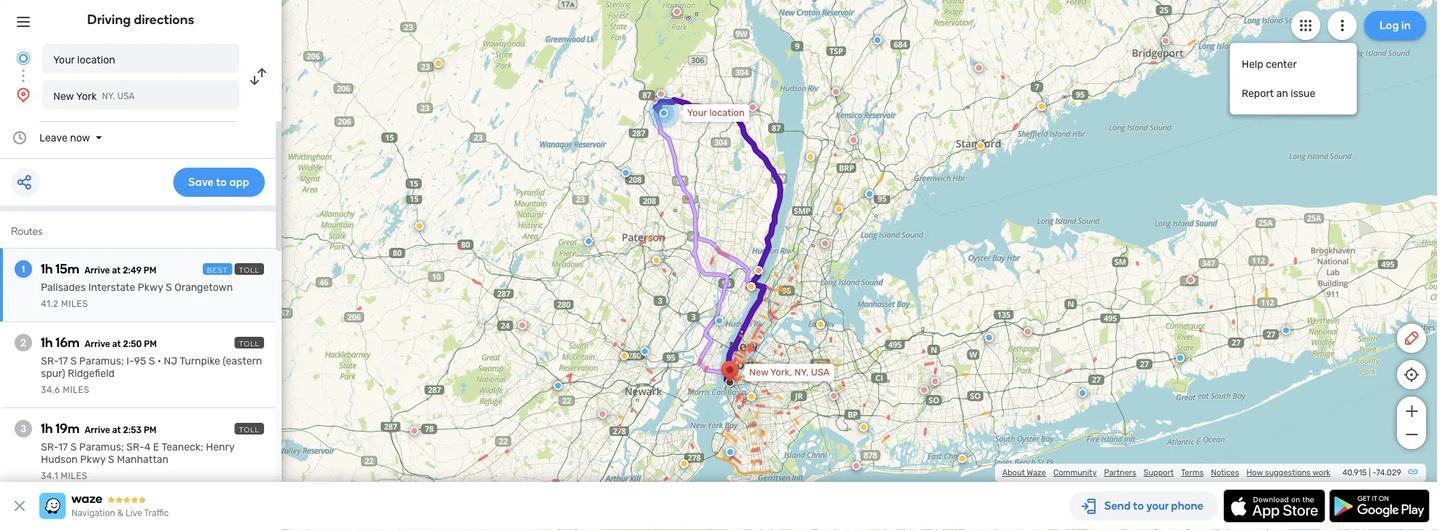 Task type: vqa. For each thing, say whether or not it's contained in the screenshot.
the left YOUR
yes



Task type: describe. For each thing, give the bounding box(es) containing it.
your for your location new york, ny, usa
[[687, 107, 707, 119]]

at for 15m
[[112, 266, 121, 276]]

driving directions
[[87, 12, 194, 27]]

pm for 15m
[[144, 266, 156, 276]]

best
[[207, 266, 228, 274]]

toll for 19m
[[239, 425, 260, 434]]

leave
[[39, 132, 68, 144]]

ny, inside "new york ny, usa"
[[102, 91, 115, 101]]

1 toll from the top
[[239, 266, 260, 274]]

17 for 16m
[[58, 355, 68, 367]]

at for 19m
[[112, 425, 121, 436]]

usa inside "new york ny, usa"
[[117, 91, 135, 101]]

partners link
[[1104, 468, 1137, 478]]

suggestions
[[1265, 468, 1311, 478]]

notices
[[1211, 468, 1240, 478]]

new inside your location new york, ny, usa
[[749, 367, 769, 378]]

orangetown
[[175, 282, 233, 294]]

community
[[1054, 468, 1097, 478]]

41.2
[[41, 299, 59, 309]]

miles for 1h 16m
[[63, 385, 90, 396]]

location for your location new york, ny, usa
[[710, 107, 745, 119]]

work
[[1313, 468, 1331, 478]]

2:50
[[123, 339, 142, 350]]

driving
[[87, 12, 131, 27]]

now
[[70, 132, 90, 144]]

palisades interstate pkwy s orangetown 41.2 miles
[[41, 282, 233, 309]]

notices link
[[1211, 468, 1240, 478]]

your location button
[[42, 44, 239, 73]]

location for your location
[[77, 54, 115, 66]]

2:53
[[123, 425, 142, 436]]

partners
[[1104, 468, 1137, 478]]

spur)
[[41, 368, 65, 380]]

traffic
[[144, 509, 169, 519]]

pkwy inside palisades interstate pkwy s orangetown 41.2 miles
[[138, 282, 163, 294]]

ridgefield
[[68, 368, 115, 380]]

toll for 16m
[[239, 339, 260, 348]]

navigation
[[72, 509, 115, 519]]

sr- for 19m
[[41, 441, 58, 454]]

support
[[1144, 468, 1174, 478]]

arrive for 1h 16m
[[85, 339, 110, 350]]

74.029
[[1377, 468, 1402, 478]]

about waze link
[[1003, 468, 1046, 478]]

hudson
[[41, 454, 78, 466]]

paramus; for 16m
[[79, 355, 124, 367]]

34.6
[[41, 385, 60, 396]]

miles for 1h 19m
[[61, 471, 88, 482]]

live
[[126, 509, 142, 519]]

s up hudson at bottom left
[[70, 441, 77, 454]]

how suggestions work link
[[1247, 468, 1331, 478]]

95
[[134, 355, 146, 367]]

community link
[[1054, 468, 1097, 478]]

clock image
[[11, 129, 28, 147]]

1h 16m arrive at 2:50 pm
[[41, 335, 157, 351]]

4
[[144, 441, 151, 454]]

york,
[[771, 367, 792, 378]]

15m
[[56, 261, 79, 277]]

&
[[117, 509, 123, 519]]

1h for 1h 16m
[[41, 335, 53, 351]]

1h 19m arrive at 2:53 pm
[[41, 421, 157, 437]]

17 for 19m
[[58, 441, 68, 454]]

(eastern
[[223, 355, 262, 367]]

terms
[[1181, 468, 1204, 478]]

i-
[[127, 355, 134, 367]]



Task type: locate. For each thing, give the bounding box(es) containing it.
1 vertical spatial pkwy
[[80, 454, 106, 466]]

1 paramus; from the top
[[79, 355, 124, 367]]

pm for 19m
[[144, 425, 157, 436]]

directions
[[134, 12, 194, 27]]

usa right the york,
[[811, 367, 830, 378]]

pm up '4'
[[144, 425, 157, 436]]

34.1
[[41, 471, 58, 482]]

pm inside 1h 19m arrive at 2:53 pm
[[144, 425, 157, 436]]

1 vertical spatial new
[[749, 367, 769, 378]]

miles inside the sr-17 s paramus; sr-4 e teaneck; henry hudson pkwy s manhattan 34.1 miles
[[61, 471, 88, 482]]

miles
[[61, 299, 88, 309], [63, 385, 90, 396], [61, 471, 88, 482]]

1 horizontal spatial location
[[710, 107, 745, 119]]

miles inside palisades interstate pkwy s orangetown 41.2 miles
[[61, 299, 88, 309]]

0 vertical spatial at
[[112, 266, 121, 276]]

sr-
[[41, 355, 58, 367], [41, 441, 58, 454], [127, 441, 144, 454]]

your inside your location new york, ny, usa
[[687, 107, 707, 119]]

miles down hudson at bottom left
[[61, 471, 88, 482]]

leave now
[[39, 132, 90, 144]]

0 vertical spatial arrive
[[84, 266, 110, 276]]

toll down the (eastern
[[239, 425, 260, 434]]

pkwy down 1h 19m arrive at 2:53 pm
[[80, 454, 106, 466]]

1 horizontal spatial pkwy
[[138, 282, 163, 294]]

s inside palisades interstate pkwy s orangetown 41.2 miles
[[166, 282, 172, 294]]

s down 16m
[[70, 355, 77, 367]]

2 vertical spatial 1h
[[41, 421, 53, 437]]

miles down the ridgefield
[[63, 385, 90, 396]]

40.915
[[1343, 468, 1367, 478]]

your
[[53, 54, 75, 66], [687, 107, 707, 119]]

new
[[53, 90, 74, 102], [749, 367, 769, 378]]

0 horizontal spatial your
[[53, 54, 75, 66]]

pm inside 1h 16m arrive at 2:50 pm
[[144, 339, 157, 350]]

0 vertical spatial 17
[[58, 355, 68, 367]]

1h left 19m
[[41, 421, 53, 437]]

0 vertical spatial pkwy
[[138, 282, 163, 294]]

17 inside sr-17 s paramus; i-95 s • nj turnpike (eastern spur) ridgefield 34.6 miles
[[58, 355, 68, 367]]

1 vertical spatial usa
[[811, 367, 830, 378]]

1 vertical spatial toll
[[239, 339, 260, 348]]

0 vertical spatial 1h
[[41, 261, 53, 277]]

pm right 2:49
[[144, 266, 156, 276]]

road closed image
[[1162, 36, 1171, 45], [657, 90, 666, 99], [749, 103, 757, 112], [849, 136, 858, 144], [518, 321, 527, 330], [920, 386, 929, 395], [598, 410, 607, 419], [410, 427, 419, 436], [852, 462, 861, 471]]

2:49
[[123, 266, 142, 276]]

usa inside your location new york, ny, usa
[[811, 367, 830, 378]]

sr-17 s paramus; sr-4 e teaneck; henry hudson pkwy s manhattan 34.1 miles
[[41, 441, 234, 482]]

0 vertical spatial pm
[[144, 266, 156, 276]]

0 horizontal spatial new
[[53, 90, 74, 102]]

toll
[[239, 266, 260, 274], [239, 339, 260, 348], [239, 425, 260, 434]]

arrive up interstate
[[84, 266, 110, 276]]

0 horizontal spatial pkwy
[[80, 454, 106, 466]]

17 up "spur)"
[[58, 355, 68, 367]]

how
[[1247, 468, 1263, 478]]

1 horizontal spatial usa
[[811, 367, 830, 378]]

at for 16m
[[112, 339, 121, 350]]

1h for 1h 19m
[[41, 421, 53, 437]]

paramus;
[[79, 355, 124, 367], [79, 441, 124, 454]]

1 horizontal spatial ny,
[[795, 367, 809, 378]]

arrive inside 1h 16m arrive at 2:50 pm
[[85, 339, 110, 350]]

2 paramus; from the top
[[79, 441, 124, 454]]

1
[[22, 263, 25, 275]]

2
[[20, 337, 26, 349]]

palisades
[[41, 282, 86, 294]]

s left manhattan
[[108, 454, 114, 466]]

2 vertical spatial arrive
[[85, 425, 110, 436]]

0 vertical spatial new
[[53, 90, 74, 102]]

pm right 2:50
[[144, 339, 157, 350]]

nj
[[164, 355, 177, 367]]

2 vertical spatial at
[[112, 425, 121, 436]]

1 vertical spatial pm
[[144, 339, 157, 350]]

2 at from the top
[[112, 339, 121, 350]]

0 vertical spatial miles
[[61, 299, 88, 309]]

2 17 from the top
[[58, 441, 68, 454]]

1 vertical spatial location
[[710, 107, 745, 119]]

at inside 1h 16m arrive at 2:50 pm
[[112, 339, 121, 350]]

arrive right 16m
[[85, 339, 110, 350]]

17 inside the sr-17 s paramus; sr-4 e teaneck; henry hudson pkwy s manhattan 34.1 miles
[[58, 441, 68, 454]]

2 vertical spatial miles
[[61, 471, 88, 482]]

toll right the best
[[239, 266, 260, 274]]

sr- up hudson at bottom left
[[41, 441, 58, 454]]

17 up hudson at bottom left
[[58, 441, 68, 454]]

sr- inside sr-17 s paramus; i-95 s • nj turnpike (eastern spur) ridgefield 34.6 miles
[[41, 355, 58, 367]]

interstate
[[88, 282, 135, 294]]

1 17 from the top
[[58, 355, 68, 367]]

2 arrive from the top
[[85, 339, 110, 350]]

teaneck;
[[162, 441, 203, 454]]

arrive
[[84, 266, 110, 276], [85, 339, 110, 350], [85, 425, 110, 436]]

paramus; for 19m
[[79, 441, 124, 454]]

location image
[[15, 86, 32, 104]]

your for your location
[[53, 54, 75, 66]]

s
[[166, 282, 172, 294], [70, 355, 77, 367], [149, 355, 155, 367], [70, 441, 77, 454], [108, 454, 114, 466]]

0 vertical spatial toll
[[239, 266, 260, 274]]

pencil image
[[1403, 330, 1421, 347]]

navigation & live traffic
[[72, 509, 169, 519]]

0 vertical spatial your
[[53, 54, 75, 66]]

3 at from the top
[[112, 425, 121, 436]]

16m
[[56, 335, 80, 351]]

3
[[20, 423, 26, 435]]

at left 2:49
[[112, 266, 121, 276]]

hazard image
[[1038, 102, 1046, 111], [976, 142, 985, 150], [652, 256, 661, 265], [958, 455, 967, 463]]

1 at from the top
[[112, 266, 121, 276]]

•
[[158, 355, 161, 367]]

waze
[[1027, 468, 1046, 478]]

paramus; down 1h 19m arrive at 2:53 pm
[[79, 441, 124, 454]]

sr- up "spur)"
[[41, 355, 58, 367]]

0 vertical spatial usa
[[117, 91, 135, 101]]

0 vertical spatial ny,
[[102, 91, 115, 101]]

miles down palisades
[[61, 299, 88, 309]]

routes
[[11, 225, 43, 238]]

pkwy inside the sr-17 s paramus; sr-4 e teaneck; henry hudson pkwy s manhattan 34.1 miles
[[80, 454, 106, 466]]

pkwy
[[138, 282, 163, 294], [80, 454, 106, 466]]

toll up the (eastern
[[239, 339, 260, 348]]

0 horizontal spatial ny,
[[102, 91, 115, 101]]

pkwy down 2:49
[[138, 282, 163, 294]]

arrive inside 1h 15m arrive at 2:49 pm
[[84, 266, 110, 276]]

terms link
[[1181, 468, 1204, 478]]

pm for 16m
[[144, 339, 157, 350]]

at
[[112, 266, 121, 276], [112, 339, 121, 350], [112, 425, 121, 436]]

1h left 16m
[[41, 335, 53, 351]]

york
[[76, 90, 97, 102]]

arrive for 1h 15m
[[84, 266, 110, 276]]

at inside 1h 15m arrive at 2:49 pm
[[112, 266, 121, 276]]

17
[[58, 355, 68, 367], [58, 441, 68, 454]]

hazard image
[[434, 59, 443, 68], [806, 153, 815, 161], [835, 205, 844, 214], [415, 222, 424, 231], [747, 282, 756, 291], [817, 320, 825, 329], [620, 352, 629, 360], [747, 393, 756, 401], [860, 423, 868, 432], [680, 460, 689, 468]]

1 vertical spatial 1h
[[41, 335, 53, 351]]

|
[[1369, 468, 1371, 478]]

location
[[77, 54, 115, 66], [710, 107, 745, 119]]

location inside button
[[77, 54, 115, 66]]

your location
[[53, 54, 115, 66]]

police image
[[873, 36, 882, 45], [865, 190, 874, 198], [1282, 326, 1291, 335], [641, 347, 649, 356]]

new left the york,
[[749, 367, 769, 378]]

at inside 1h 19m arrive at 2:53 pm
[[112, 425, 121, 436]]

ny,
[[102, 91, 115, 101], [795, 367, 809, 378]]

paramus; inside the sr-17 s paramus; sr-4 e teaneck; henry hudson pkwy s manhattan 34.1 miles
[[79, 441, 124, 454]]

paramus; up the ridgefield
[[79, 355, 124, 367]]

2 1h from the top
[[41, 335, 53, 351]]

1 horizontal spatial new
[[749, 367, 769, 378]]

ny, inside your location new york, ny, usa
[[795, 367, 809, 378]]

40.915 | -74.029
[[1343, 468, 1402, 478]]

1 arrive from the top
[[84, 266, 110, 276]]

pm inside 1h 15m arrive at 2:49 pm
[[144, 266, 156, 276]]

paramus; inside sr-17 s paramus; i-95 s • nj turnpike (eastern spur) ridgefield 34.6 miles
[[79, 355, 124, 367]]

1 vertical spatial at
[[112, 339, 121, 350]]

zoom out image
[[1403, 426, 1421, 444]]

sr- for 16m
[[41, 355, 58, 367]]

0 vertical spatial paramus;
[[79, 355, 124, 367]]

at left 2:50
[[112, 339, 121, 350]]

ny, right the york,
[[795, 367, 809, 378]]

1h left 15m
[[41, 261, 53, 277]]

police image
[[622, 169, 630, 177], [585, 237, 593, 246], [715, 317, 724, 325], [985, 333, 994, 342], [1176, 354, 1185, 363], [554, 382, 563, 390], [1079, 389, 1087, 398], [726, 448, 735, 457]]

henry
[[206, 441, 234, 454]]

turnpike
[[180, 355, 220, 367]]

usa
[[117, 91, 135, 101], [811, 367, 830, 378]]

x image
[[11, 498, 28, 515]]

1 vertical spatial 17
[[58, 441, 68, 454]]

miles inside sr-17 s paramus; i-95 s • nj turnpike (eastern spur) ridgefield 34.6 miles
[[63, 385, 90, 396]]

-
[[1373, 468, 1377, 478]]

road closed image
[[673, 7, 682, 16], [975, 63, 984, 72], [832, 88, 841, 96], [821, 239, 830, 248], [755, 266, 763, 275], [1187, 276, 1195, 285], [1024, 328, 1033, 336], [931, 377, 940, 386], [830, 392, 838, 401]]

1 vertical spatial paramus;
[[79, 441, 124, 454]]

new york ny, usa
[[53, 90, 135, 102]]

arrive for 1h 19m
[[85, 425, 110, 436]]

1 vertical spatial miles
[[63, 385, 90, 396]]

3 toll from the top
[[239, 425, 260, 434]]

2 toll from the top
[[239, 339, 260, 348]]

about
[[1003, 468, 1025, 478]]

support link
[[1144, 468, 1174, 478]]

1 vertical spatial arrive
[[85, 339, 110, 350]]

2 vertical spatial toll
[[239, 425, 260, 434]]

0 horizontal spatial location
[[77, 54, 115, 66]]

arrive right 19m
[[85, 425, 110, 436]]

new left york
[[53, 90, 74, 102]]

1 vertical spatial your
[[687, 107, 707, 119]]

location inside your location new york, ny, usa
[[710, 107, 745, 119]]

1 1h from the top
[[41, 261, 53, 277]]

at left the 2:53
[[112, 425, 121, 436]]

about waze community partners support terms notices how suggestions work
[[1003, 468, 1331, 478]]

e
[[153, 441, 159, 454]]

zoom in image
[[1403, 403, 1421, 420]]

pm
[[144, 266, 156, 276], [144, 339, 157, 350], [144, 425, 157, 436]]

sr-17 s paramus; i-95 s • nj turnpike (eastern spur) ridgefield 34.6 miles
[[41, 355, 262, 396]]

your location new york, ny, usa
[[687, 107, 830, 378]]

manhattan
[[117, 454, 168, 466]]

ny, right york
[[102, 91, 115, 101]]

arrive inside 1h 19m arrive at 2:53 pm
[[85, 425, 110, 436]]

usa right york
[[117, 91, 135, 101]]

0 horizontal spatial usa
[[117, 91, 135, 101]]

2 vertical spatial pm
[[144, 425, 157, 436]]

1h
[[41, 261, 53, 277], [41, 335, 53, 351], [41, 421, 53, 437]]

0 vertical spatial location
[[77, 54, 115, 66]]

3 1h from the top
[[41, 421, 53, 437]]

1 horizontal spatial your
[[687, 107, 707, 119]]

your inside button
[[53, 54, 75, 66]]

3 arrive from the top
[[85, 425, 110, 436]]

link image
[[1408, 466, 1419, 478]]

s left orangetown
[[166, 282, 172, 294]]

sr- up manhattan
[[127, 441, 144, 454]]

1h for 1h 15m
[[41, 261, 53, 277]]

1h 15m arrive at 2:49 pm
[[41, 261, 156, 277]]

19m
[[56, 421, 80, 437]]

s left the •
[[149, 355, 155, 367]]

1 vertical spatial ny,
[[795, 367, 809, 378]]

current location image
[[15, 50, 32, 67]]



